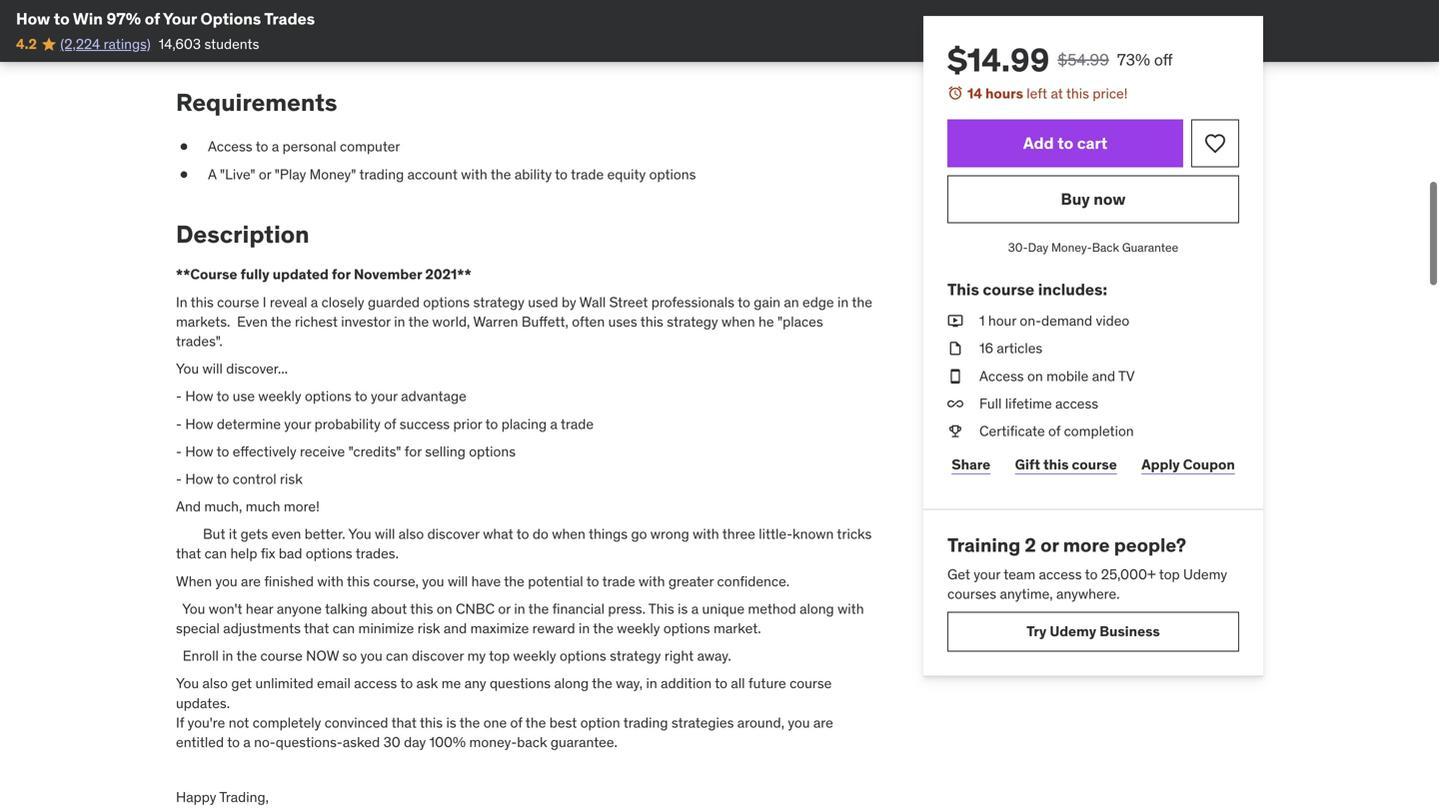 Task type: locate. For each thing, give the bounding box(es) containing it.
1 vertical spatial for
[[405, 443, 422, 461]]

1 vertical spatial also
[[203, 675, 228, 693]]

0 vertical spatial on
[[1028, 367, 1044, 385]]

trade up press.
[[603, 573, 636, 591]]

0 horizontal spatial also
[[203, 675, 228, 693]]

or inside the **course fully updated for november 2021** in this course i reveal a closely guarded options strategy used by wall street professionals to gain an edge in the markets.  even the richest investor in the world, warren buffett, often uses this strategy when he "places trades". you will discover... - how to use weekly options to your advantage - how determine your probability of success prior to placing a trade - how to effectively receive "credits" for selling options - how to control risk and much, much more! but it gets even better. you will also discover what to do when things go wrong with three little-known tricks that can help fix bad options trades. when you are finished with this course, you will have the potential to trade with greater confidence. you won't hear anyone talking about this on cnbc or in the financial press. this is a unique method along with special adjustments that can minimize risk and maximize reward in the weekly options market. enroll in the course now so you can discover my top weekly options strategy right away. you also get unlimited email access to ask me any questions along the way, in addition to all future course updates. if you're not completely convinced that this is the one of the best option trading strategies around, you are entitled to a no-questions-asked 30 day 100% money-back guarantee.
[[498, 600, 511, 618]]

1 vertical spatial when
[[552, 526, 586, 544]]

day
[[1028, 240, 1049, 256]]

in up maximize
[[514, 600, 526, 618]]

0 vertical spatial access
[[208, 138, 253, 156]]

0 vertical spatial this
[[948, 279, 980, 300]]

xsmall image
[[948, 339, 964, 359]]

trade
[[571, 165, 604, 183], [561, 415, 594, 433], [603, 573, 636, 591]]

strategy down professionals
[[667, 313, 719, 331]]

weekly up questions
[[513, 648, 557, 666]]

on inside the **course fully updated for november 2021** in this course i reveal a closely guarded options strategy used by wall street professionals to gain an edge in the markets.  even the richest investor in the world, warren buffett, often uses this strategy when he "places trades". you will discover... - how to use weekly options to your advantage - how determine your probability of success prior to placing a trade - how to effectively receive "credits" for selling options - how to control risk and much, much more! but it gets even better. you will also discover what to do when things go wrong with three little-known tricks that can help fix bad options trades. when you are finished with this course, you will have the potential to trade with greater confidence. you won't hear anyone talking about this on cnbc or in the financial press. this is a unique method along with special adjustments that can minimize risk and maximize reward in the weekly options market. enroll in the course now so you can discover my top weekly options strategy right away. you also get unlimited email access to ask me any questions along the way, in addition to all future course updates. if you're not completely convinced that this is the one of the best option trading strategies around, you are entitled to a no-questions-asked 30 day 100% money-back guarantee.
[[437, 600, 453, 618]]

wishlist image
[[1204, 132, 1228, 156]]

2 vertical spatial that
[[392, 714, 417, 732]]

the down guarded
[[409, 313, 429, 331]]

an
[[784, 293, 800, 311]]

for up closely at the left top of the page
[[332, 266, 351, 284]]

discover left what
[[428, 526, 480, 544]]

along right method
[[800, 600, 835, 618]]

small image
[[201, 19, 221, 39]]

0 vertical spatial is
[[678, 600, 688, 618]]

money-
[[1052, 240, 1093, 256]]

it
[[229, 526, 237, 544]]

if
[[176, 714, 184, 732]]

on left cnbc
[[437, 600, 453, 618]]

0 vertical spatial access
[[1056, 395, 1099, 413]]

right
[[665, 648, 694, 666]]

to left all
[[715, 675, 728, 693]]

to up anywhere.
[[1086, 566, 1098, 584]]

will left the have
[[448, 573, 468, 591]]

access up anywhere.
[[1039, 566, 1082, 584]]

2 vertical spatial trade
[[603, 573, 636, 591]]

apply coupon button
[[1138, 446, 1240, 485]]

discover...
[[226, 360, 288, 378]]

to inside the training 2 or more people? get your team access to 25,000+ top udemy courses anytime, anywhere.
[[1086, 566, 1098, 584]]

try udemy business link
[[948, 612, 1240, 652]]

to left do
[[517, 526, 529, 544]]

udemy
[[1184, 566, 1228, 584], [1050, 623, 1097, 641]]

1 horizontal spatial also
[[399, 526, 424, 544]]

0 vertical spatial or
[[259, 165, 271, 183]]

0 horizontal spatial for
[[332, 266, 351, 284]]

so
[[342, 648, 357, 666]]

udemy right try
[[1050, 623, 1097, 641]]

1 horizontal spatial access
[[980, 367, 1025, 385]]

this up xsmall image
[[948, 279, 980, 300]]

top down people?
[[1160, 566, 1181, 584]]

and down cnbc
[[444, 620, 467, 638]]

strategy up way,
[[610, 648, 661, 666]]

0 vertical spatial along
[[800, 600, 835, 618]]

1 vertical spatial this
[[649, 600, 675, 618]]

this inside the **course fully updated for november 2021** in this course i reveal a closely guarded options strategy used by wall street professionals to gain an edge in the markets.  even the richest investor in the world, warren buffett, often uses this strategy when he "places trades". you will discover... - how to use weekly options to your advantage - how determine your probability of success prior to placing a trade - how to effectively receive "credits" for selling options - how to control risk and much, much more! but it gets even better. you will also discover what to do when things go wrong with three little-known tricks that can help fix bad options trades. when you are finished with this course, you will have the potential to trade with greater confidence. you won't hear anyone talking about this on cnbc or in the financial press. this is a unique method along with special adjustments that can minimize risk and maximize reward in the weekly options market. enroll in the course now so you can discover my top weekly options strategy right away. you also get unlimited email access to ask me any questions along the way, in addition to all future course updates. if you're not completely convinced that this is the one of the best option trading strategies around, you are entitled to a no-questions-asked 30 day 100% money-back guarantee.
[[649, 600, 675, 618]]

people?
[[1115, 533, 1187, 557]]

you up updates.
[[176, 675, 199, 693]]

xsmall image left 1
[[948, 312, 964, 331]]

to inside button
[[1058, 133, 1074, 153]]

udemy down people?
[[1184, 566, 1228, 584]]

1 vertical spatial on
[[437, 600, 453, 618]]

0 vertical spatial also
[[399, 526, 424, 544]]

your inside the training 2 or more people? get your team access to 25,000+ top udemy courses anytime, anywhere.
[[974, 566, 1001, 584]]

on-
[[1020, 312, 1042, 330]]

top right my
[[489, 648, 510, 666]]

top
[[1160, 566, 1181, 584], [489, 648, 510, 666]]

4 - from the top
[[176, 470, 182, 488]]

1 vertical spatial or
[[1041, 533, 1059, 557]]

2 vertical spatial or
[[498, 600, 511, 618]]

courses
[[948, 585, 997, 603]]

1 horizontal spatial when
[[722, 313, 756, 331]]

of right one
[[510, 714, 523, 732]]

2 horizontal spatial or
[[1041, 533, 1059, 557]]

1 horizontal spatial risk
[[418, 620, 440, 638]]

1 horizontal spatial your
[[371, 388, 398, 406]]

1 vertical spatial risk
[[418, 620, 440, 638]]

access to a personal computer
[[208, 138, 400, 156]]

will
[[203, 360, 223, 378], [375, 526, 395, 544], [448, 573, 468, 591]]

1 horizontal spatial top
[[1160, 566, 1181, 584]]

risk up more!
[[280, 470, 303, 488]]

0 vertical spatial risk
[[280, 470, 303, 488]]

also up updates.
[[203, 675, 228, 693]]

1 vertical spatial and
[[444, 620, 467, 638]]

2 horizontal spatial your
[[974, 566, 1001, 584]]

0 horizontal spatial trading
[[359, 165, 404, 183]]

1 horizontal spatial are
[[814, 714, 834, 732]]

by
[[562, 293, 577, 311]]

you
[[176, 360, 199, 378], [348, 526, 372, 544], [182, 600, 205, 618], [176, 675, 199, 693]]

for down success
[[405, 443, 422, 461]]

course
[[983, 279, 1035, 300], [217, 293, 259, 311], [1072, 456, 1118, 474], [260, 648, 303, 666], [790, 675, 832, 693]]

xsmall image down requirements
[[176, 137, 192, 157]]

1 vertical spatial that
[[304, 620, 329, 638]]

is down the greater
[[678, 600, 688, 618]]

0 vertical spatial will
[[203, 360, 223, 378]]

future
[[749, 675, 787, 693]]

can down talking
[[333, 620, 355, 638]]

can down but
[[205, 545, 227, 563]]

0 horizontal spatial or
[[259, 165, 271, 183]]

you
[[215, 573, 238, 591], [422, 573, 445, 591], [361, 648, 383, 666], [788, 714, 810, 732]]

0 vertical spatial are
[[241, 573, 261, 591]]

trading down way,
[[624, 714, 668, 732]]

will down trades".
[[203, 360, 223, 378]]

1 horizontal spatial will
[[375, 526, 395, 544]]

0 vertical spatial weekly
[[258, 388, 302, 406]]

1 vertical spatial strategy
[[667, 313, 719, 331]]

2 horizontal spatial strategy
[[667, 313, 719, 331]]

to left cart
[[1058, 133, 1074, 153]]

1 vertical spatial access
[[1039, 566, 1082, 584]]

guarantee.
[[551, 734, 618, 752]]

are right the around,
[[814, 714, 834, 732]]

students
[[204, 35, 259, 53]]

1 horizontal spatial udemy
[[1184, 566, 1228, 584]]

$14.99
[[948, 40, 1050, 80]]

certificate
[[980, 422, 1046, 440]]

weekly down "discover..."
[[258, 388, 302, 406]]

1 vertical spatial along
[[554, 675, 589, 693]]

udemy inside the training 2 or more people? get your team access to 25,000+ top udemy courses anytime, anywhere.
[[1184, 566, 1228, 584]]

30-
[[1009, 240, 1028, 256]]

or for 2
[[1041, 533, 1059, 557]]

access down so
[[354, 675, 397, 693]]

1 vertical spatial can
[[333, 620, 355, 638]]

0 horizontal spatial top
[[489, 648, 510, 666]]

access down 16 articles
[[980, 367, 1025, 385]]

1 horizontal spatial and
[[1093, 367, 1116, 385]]

0 vertical spatial strategy
[[473, 293, 525, 311]]

guarantee
[[1123, 240, 1179, 256]]

0 horizontal spatial risk
[[280, 470, 303, 488]]

apply coupon
[[1142, 456, 1236, 474]]

2 vertical spatial strategy
[[610, 648, 661, 666]]

1 vertical spatial is
[[446, 714, 457, 732]]

top inside the **course fully updated for november 2021** in this course i reveal a closely guarded options strategy used by wall street professionals to gain an edge in the markets.  even the richest investor in the world, warren buffett, often uses this strategy when he "places trades". you will discover... - how to use weekly options to your advantage - how determine your probability of success prior to placing a trade - how to effectively receive "credits" for selling options - how to control risk and much, much more! but it gets even better. you will also discover what to do when things go wrong with three little-known tricks that can help fix bad options trades. when you are finished with this course, you will have the potential to trade with greater confidence. you won't hear anyone talking about this on cnbc or in the financial press. this is a unique method along with special adjustments that can minimize risk and maximize reward in the weekly options market. enroll in the course now so you can discover my top weekly options strategy right away. you also get unlimited email access to ask me any questions along the way, in addition to all future course updates. if you're not completely convinced that this is the one of the best option trading strategies around, you are entitled to a no-questions-asked 30 day 100% money-back guarantee.
[[489, 648, 510, 666]]

this up 100%
[[420, 714, 443, 732]]

alarm image
[[948, 85, 964, 101]]

world,
[[433, 313, 470, 331]]

discover up "ask"
[[412, 648, 464, 666]]

2 vertical spatial access
[[354, 675, 397, 693]]

2 horizontal spatial that
[[392, 714, 417, 732]]

or left "play
[[259, 165, 271, 183]]

along up best
[[554, 675, 589, 693]]

0 vertical spatial udemy
[[1184, 566, 1228, 584]]

enroll
[[183, 648, 219, 666]]

strategy up warren
[[473, 293, 525, 311]]

0 horizontal spatial on
[[437, 600, 453, 618]]

trades".
[[176, 332, 223, 350]]

1 horizontal spatial on
[[1028, 367, 1044, 385]]

selling
[[425, 443, 466, 461]]

2 vertical spatial your
[[974, 566, 1001, 584]]

1 horizontal spatial along
[[800, 600, 835, 618]]

4.2
[[16, 35, 37, 53]]

prior
[[453, 415, 482, 433]]

demand
[[1042, 312, 1093, 330]]

1 vertical spatial access
[[980, 367, 1025, 385]]

0 vertical spatial trading
[[359, 165, 404, 183]]

professionals
[[652, 293, 735, 311]]

in down guarded
[[394, 313, 405, 331]]

off
[[1155, 49, 1173, 70]]

14,603
[[159, 35, 201, 53]]

0 vertical spatial that
[[176, 545, 201, 563]]

trading down 'computer'
[[359, 165, 404, 183]]

asked
[[343, 734, 380, 752]]

to down determine
[[217, 443, 229, 461]]

2 vertical spatial will
[[448, 573, 468, 591]]

even
[[237, 313, 268, 331]]

1 horizontal spatial or
[[498, 600, 511, 618]]

this right at on the right of page
[[1067, 84, 1090, 102]]

your up receive
[[284, 415, 311, 433]]

will up trades.
[[375, 526, 395, 544]]

are
[[241, 573, 261, 591], [814, 714, 834, 732]]

even
[[272, 526, 301, 544]]

richest
[[295, 313, 338, 331]]

1 horizontal spatial weekly
[[513, 648, 557, 666]]

2021**
[[425, 266, 472, 284]]

or right 2
[[1041, 533, 1059, 557]]

0 horizontal spatial will
[[203, 360, 223, 378]]

one
[[484, 714, 507, 732]]

"credits"
[[349, 443, 401, 461]]

includes:
[[1039, 279, 1108, 300]]

finished
[[264, 573, 314, 591]]

xsmall image for access to a personal computer
[[176, 137, 192, 157]]

2 horizontal spatial weekly
[[617, 620, 660, 638]]

trading inside the **course fully updated for november 2021** in this course i reveal a closely guarded options strategy used by wall street professionals to gain an edge in the markets.  even the richest investor in the world, warren buffett, often uses this strategy when he "places trades". you will discover... - how to use weekly options to your advantage - how determine your probability of success prior to placing a trade - how to effectively receive "credits" for selling options - how to control risk and much, much more! but it gets even better. you will also discover what to do when things go wrong with three little-known tricks that can help fix bad options trades. when you are finished with this course, you will have the potential to trade with greater confidence. you won't hear anyone talking about this on cnbc or in the financial press. this is a unique method along with special adjustments that can minimize risk and maximize reward in the weekly options market. enroll in the course now so you can discover my top weekly options strategy right away. you also get unlimited email access to ask me any questions along the way, in addition to all future course updates. if you're not completely convinced that this is the one of the best option trading strategies around, you are entitled to a no-questions-asked 30 day 100% money-back guarantee.
[[624, 714, 668, 732]]

0 horizontal spatial and
[[444, 620, 467, 638]]

do
[[533, 526, 549, 544]]

access for access on mobile and tv
[[980, 367, 1025, 385]]

2 vertical spatial can
[[386, 648, 409, 666]]

1 vertical spatial top
[[489, 648, 510, 666]]

receive
[[300, 443, 345, 461]]

warren
[[473, 313, 518, 331]]

0 horizontal spatial access
[[208, 138, 253, 156]]

account
[[408, 165, 458, 183]]

1 vertical spatial trading
[[624, 714, 668, 732]]

1 vertical spatial udemy
[[1050, 623, 1097, 641]]

now
[[1094, 189, 1126, 209]]

are down help
[[241, 573, 261, 591]]

investor
[[341, 313, 391, 331]]

a up richest at the top left of page
[[311, 293, 318, 311]]

0 horizontal spatial can
[[205, 545, 227, 563]]

ask
[[417, 675, 438, 693]]

trade left equity
[[571, 165, 604, 183]]

guarded
[[368, 293, 420, 311]]

access up "live"
[[208, 138, 253, 156]]

access down mobile on the right of page
[[1056, 395, 1099, 413]]

when left he
[[722, 313, 756, 331]]

2 vertical spatial weekly
[[513, 648, 557, 666]]

much,
[[204, 498, 242, 516]]

options
[[201, 8, 261, 29]]

1 vertical spatial will
[[375, 526, 395, 544]]

of left your
[[145, 8, 160, 29]]

at
[[1051, 84, 1064, 102]]

0 vertical spatial top
[[1160, 566, 1181, 584]]

is up 100%
[[446, 714, 457, 732]]

also up trades.
[[399, 526, 424, 544]]

course right future
[[790, 675, 832, 693]]

0 horizontal spatial strategy
[[473, 293, 525, 311]]

0 horizontal spatial udemy
[[1050, 623, 1097, 641]]

that down anyone
[[304, 620, 329, 638]]

that up day
[[392, 714, 417, 732]]

or for "live"
[[259, 165, 271, 183]]

1 horizontal spatial strategy
[[610, 648, 661, 666]]

this right press.
[[649, 600, 675, 618]]

street
[[610, 293, 648, 311]]

on up full lifetime access
[[1028, 367, 1044, 385]]

add
[[1024, 133, 1055, 153]]

the up get
[[237, 648, 257, 666]]

tricks
[[837, 526, 872, 544]]

1 horizontal spatial this
[[948, 279, 980, 300]]

to down the "not"
[[227, 734, 240, 752]]

0 vertical spatial and
[[1093, 367, 1116, 385]]

in down financial
[[579, 620, 590, 638]]

how
[[16, 8, 50, 29], [185, 388, 213, 406], [185, 415, 213, 433], [185, 443, 213, 461], [185, 470, 213, 488]]

with down tricks
[[838, 600, 864, 618]]

potential
[[528, 573, 584, 591]]

0 horizontal spatial this
[[649, 600, 675, 618]]

or up maximize
[[498, 600, 511, 618]]

unique
[[702, 600, 745, 618]]

about
[[371, 600, 407, 618]]

and
[[1093, 367, 1116, 385], [444, 620, 467, 638]]

ratings)
[[104, 35, 151, 53]]

gift
[[1016, 456, 1041, 474]]

in
[[838, 293, 849, 311], [394, 313, 405, 331], [514, 600, 526, 618], [579, 620, 590, 638], [222, 648, 233, 666], [646, 675, 658, 693]]

often
[[572, 313, 605, 331]]

gain
[[754, 293, 781, 311]]

or inside the training 2 or more people? get your team access to 25,000+ top udemy courses anytime, anywhere.
[[1041, 533, 1059, 557]]

add to cart button
[[948, 120, 1184, 168]]

try
[[1027, 623, 1047, 641]]

access
[[208, 138, 253, 156], [980, 367, 1025, 385]]

1 vertical spatial weekly
[[617, 620, 660, 638]]

0 vertical spatial trade
[[571, 165, 604, 183]]

0 vertical spatial when
[[722, 313, 756, 331]]

xsmall image
[[176, 137, 192, 157], [176, 165, 192, 184], [948, 312, 964, 331], [948, 367, 964, 386], [948, 394, 964, 414], [948, 422, 964, 442]]

your up the probability
[[371, 388, 398, 406]]

1 horizontal spatial is
[[678, 600, 688, 618]]

trade right placing
[[561, 415, 594, 433]]

market.
[[714, 620, 761, 638]]

weekly down press.
[[617, 620, 660, 638]]

0 horizontal spatial when
[[552, 526, 586, 544]]

option
[[581, 714, 621, 732]]

1 vertical spatial discover
[[412, 648, 464, 666]]



Task type: describe. For each thing, give the bounding box(es) containing it.
full lifetime access
[[980, 395, 1099, 413]]

1 horizontal spatial that
[[304, 620, 329, 638]]

better.
[[305, 526, 346, 544]]

0 vertical spatial for
[[332, 266, 351, 284]]

udemy inside "link"
[[1050, 623, 1097, 641]]

1 horizontal spatial for
[[405, 443, 422, 461]]

to left use
[[217, 388, 229, 406]]

options up world,
[[423, 293, 470, 311]]

try udemy business
[[1027, 623, 1161, 641]]

to up the probability
[[355, 388, 368, 406]]

the down press.
[[593, 620, 614, 638]]

1
[[980, 312, 985, 330]]

training
[[948, 533, 1021, 557]]

method
[[748, 600, 797, 618]]

you up trades.
[[348, 526, 372, 544]]

this right gift
[[1044, 456, 1069, 474]]

trades.
[[356, 545, 399, 563]]

top inside the training 2 or more people? get your team access to 25,000+ top udemy courses anytime, anywhere.
[[1160, 566, 1181, 584]]

to left win
[[54, 8, 70, 29]]

description
[[176, 219, 310, 249]]

options up right
[[664, 620, 711, 638]]

2
[[1025, 533, 1037, 557]]

but
[[203, 526, 225, 544]]

in right enroll
[[222, 648, 233, 666]]

little-
[[759, 526, 793, 544]]

he
[[759, 313, 775, 331]]

options down prior
[[469, 443, 516, 461]]

add to cart
[[1024, 133, 1108, 153]]

0 vertical spatial can
[[205, 545, 227, 563]]

video
[[1096, 312, 1130, 330]]

0 horizontal spatial along
[[554, 675, 589, 693]]

all
[[731, 675, 745, 693]]

0 horizontal spatial weekly
[[258, 388, 302, 406]]

and inside the **course fully updated for november 2021** in this course i reveal a closely guarded options strategy used by wall street professionals to gain an edge in the markets.  even the richest investor in the world, warren buffett, often uses this strategy when he "places trades". you will discover... - how to use weekly options to your advantage - how determine your probability of success prior to placing a trade - how to effectively receive "credits" for selling options - how to control risk and much, much more! but it gets even better. you will also discover what to do when things go wrong with three little-known tricks that can help fix bad options trades. when you are finished with this course, you will have the potential to trade with greater confidence. you won't hear anyone talking about this on cnbc or in the financial press. this is a unique method along with special adjustments that can minimize risk and maximize reward in the weekly options market. enroll in the course now so you can discover my top weekly options strategy right away. you also get unlimited email access to ask me any questions along the way, in addition to all future course updates. if you're not completely convinced that this is the one of the best option trading strategies around, you are entitled to a no-questions-asked 30 day 100% money-back guarantee.
[[444, 620, 467, 638]]

2 horizontal spatial will
[[448, 573, 468, 591]]

to left "ask"
[[400, 675, 413, 693]]

a up "play
[[272, 138, 279, 156]]

the left one
[[460, 714, 480, 732]]

1 - from the top
[[176, 388, 182, 406]]

computer
[[340, 138, 400, 156]]

a left no-
[[243, 734, 251, 752]]

equity
[[608, 165, 646, 183]]

course inside the gift this course link
[[1072, 456, 1118, 474]]

unlimited
[[255, 675, 314, 693]]

xsmall image for a "live" or "play money" trading account with the ability to trade equity options
[[176, 165, 192, 184]]

team
[[1004, 566, 1036, 584]]

0 horizontal spatial that
[[176, 545, 201, 563]]

left
[[1027, 84, 1048, 102]]

anywhere.
[[1057, 585, 1120, 603]]

much
[[246, 498, 280, 516]]

you right the around,
[[788, 714, 810, 732]]

0 horizontal spatial your
[[284, 415, 311, 433]]

of down full lifetime access
[[1049, 422, 1061, 440]]

back
[[517, 734, 547, 752]]

what
[[483, 526, 514, 544]]

1 vertical spatial trade
[[561, 415, 594, 433]]

16 articles
[[980, 340, 1043, 358]]

win
[[73, 8, 103, 29]]

you up won't
[[215, 573, 238, 591]]

course up even
[[217, 293, 259, 311]]

the right the have
[[504, 573, 525, 591]]

$14.99 $54.99 73% off
[[948, 40, 1173, 80]]

the down reveal
[[271, 313, 292, 331]]

help
[[230, 545, 257, 563]]

"play
[[275, 165, 306, 183]]

options up the probability
[[305, 388, 352, 406]]

**course fully updated for november 2021** in this course i reveal a closely guarded options strategy used by wall street professionals to gain an edge in the markets.  even the richest investor in the world, warren buffett, often uses this strategy when he "places trades". you will discover... - how to use weekly options to your advantage - how determine your probability of success prior to placing a trade - how to effectively receive "credits" for selling options - how to control risk and much, much more! but it gets even better. you will also discover what to do when things go wrong with three little-known tricks that can help fix bad options trades. when you are finished with this course, you will have the potential to trade with greater confidence. you won't hear anyone talking about this on cnbc or in the financial press. this is a unique method along with special adjustments that can minimize risk and maximize reward in the weekly options market. enroll in the course now so you can discover my top weekly options strategy right away. you also get unlimited email access to ask me any questions along the way, in addition to all future course updates. if you're not completely convinced that this is the one of the best option trading strategies around, you are entitled to a no-questions-asked 30 day 100% money-back guarantee.
[[176, 266, 873, 752]]

the up back
[[526, 714, 546, 732]]

(2,224
[[60, 35, 100, 53]]

xsmall image for full lifetime access
[[948, 394, 964, 414]]

a down the greater
[[692, 600, 699, 618]]

way,
[[616, 675, 643, 693]]

full
[[980, 395, 1002, 413]]

ability
[[515, 165, 552, 183]]

day
[[404, 734, 426, 752]]

access for access to a personal computer
[[208, 138, 253, 156]]

the left way,
[[592, 675, 613, 693]]

this right about
[[410, 600, 433, 618]]

the right edge
[[852, 293, 873, 311]]

placing
[[502, 415, 547, 433]]

the left ability
[[491, 165, 511, 183]]

mobile
[[1047, 367, 1089, 385]]

access inside the **course fully updated for november 2021** in this course i reveal a closely guarded options strategy used by wall street professionals to gain an edge in the markets.  even the richest investor in the world, warren buffett, often uses this strategy when he "places trades". you will discover... - how to use weekly options to your advantage - how determine your probability of success prior to placing a trade - how to effectively receive "credits" for selling options - how to control risk and much, much more! but it gets even better. you will also discover what to do when things go wrong with three little-known tricks that can help fix bad options trades. when you are finished with this course, you will have the potential to trade with greater confidence. you won't hear anyone talking about this on cnbc or in the financial press. this is a unique method along with special adjustments that can minimize risk and maximize reward in the weekly options market. enroll in the course now so you can discover my top weekly options strategy right away. you also get unlimited email access to ask me any questions along the way, in addition to all future course updates. if you're not completely convinced that this is the one of the best option trading strategies around, you are entitled to a no-questions-asked 30 day 100% money-back guarantee.
[[354, 675, 397, 693]]

more
[[1064, 533, 1110, 557]]

3 - from the top
[[176, 443, 182, 461]]

options right equity
[[650, 165, 696, 183]]

you down trades".
[[176, 360, 199, 378]]

a right placing
[[550, 415, 558, 433]]

things
[[589, 526, 628, 544]]

to right prior
[[486, 415, 498, 433]]

0 vertical spatial your
[[371, 388, 398, 406]]

trades
[[264, 8, 315, 29]]

1 hour on-demand video
[[980, 312, 1130, 330]]

with up press.
[[639, 573, 665, 591]]

press.
[[608, 600, 646, 618]]

this course includes:
[[948, 279, 1108, 300]]

to down requirements
[[256, 138, 268, 156]]

gift this course
[[1016, 456, 1118, 474]]

in right edge
[[838, 293, 849, 311]]

0 horizontal spatial are
[[241, 573, 261, 591]]

updated
[[273, 266, 329, 284]]

2 - from the top
[[176, 415, 182, 433]]

0 vertical spatial discover
[[428, 526, 480, 544]]

when
[[176, 573, 212, 591]]

options down better.
[[306, 545, 353, 563]]

cnbc
[[456, 600, 495, 618]]

with right account
[[461, 165, 488, 183]]

gift this course link
[[1011, 446, 1122, 485]]

you down when
[[182, 600, 205, 618]]

happy
[[176, 789, 216, 807]]

14,603 students
[[159, 35, 259, 53]]

special adjustments
[[176, 620, 301, 638]]

fix
[[261, 545, 275, 563]]

of up "credits" at the bottom of the page
[[384, 415, 396, 433]]

tv
[[1119, 367, 1135, 385]]

to up financial
[[587, 573, 599, 591]]

you right so
[[361, 648, 383, 666]]

options down the reward
[[560, 648, 607, 666]]

fully
[[241, 266, 270, 284]]

xsmall image for 1 hour on-demand video
[[948, 312, 964, 331]]

xsmall image for certificate of completion
[[948, 422, 964, 442]]

addition
[[661, 675, 712, 693]]

course up unlimited at the left bottom
[[260, 648, 303, 666]]

certificate of completion
[[980, 422, 1135, 440]]

trading,
[[219, 789, 269, 807]]

1 vertical spatial are
[[814, 714, 834, 732]]

wrong
[[651, 526, 690, 544]]

best
[[550, 714, 577, 732]]

share button
[[948, 446, 995, 485]]

lifetime
[[1006, 395, 1053, 413]]

wall
[[580, 293, 606, 311]]

get
[[948, 566, 971, 584]]

requirements
[[176, 87, 337, 117]]

buffett,
[[522, 313, 569, 331]]

edge
[[803, 293, 835, 311]]

go
[[631, 526, 647, 544]]

course up the "hour"
[[983, 279, 1035, 300]]

2 horizontal spatial can
[[386, 648, 409, 666]]

1 horizontal spatial can
[[333, 620, 355, 638]]

this up talking
[[347, 573, 370, 591]]

this right in
[[191, 293, 214, 311]]

you're
[[188, 714, 225, 732]]

i
[[263, 293, 267, 311]]

with left three
[[693, 526, 720, 544]]

to right ability
[[555, 165, 568, 183]]

you right course,
[[422, 573, 445, 591]]

with up talking
[[317, 573, 344, 591]]

buy now button
[[948, 176, 1240, 224]]

the up the reward
[[529, 600, 549, 618]]

talking
[[325, 600, 368, 618]]

three
[[723, 526, 756, 544]]

used
[[528, 293, 559, 311]]

in right way,
[[646, 675, 658, 693]]

a "live" or "play money" trading account with the ability to trade equity options
[[208, 165, 696, 183]]

questions-
[[276, 734, 343, 752]]

personal
[[283, 138, 337, 156]]

to up much,
[[217, 470, 229, 488]]

buy
[[1061, 189, 1091, 209]]

16
[[980, 340, 994, 358]]

effectively
[[233, 443, 297, 461]]

share
[[952, 456, 991, 474]]

my
[[468, 648, 486, 666]]

this right uses
[[641, 313, 664, 331]]

use
[[233, 388, 255, 406]]

to left gain
[[738, 293, 751, 311]]

access inside the training 2 or more people? get your team access to 25,000+ top udemy courses anytime, anywhere.
[[1039, 566, 1082, 584]]

xsmall image for access on mobile and tv
[[948, 367, 964, 386]]



Task type: vqa. For each thing, say whether or not it's contained in the screenshot.
"Happy"
yes



